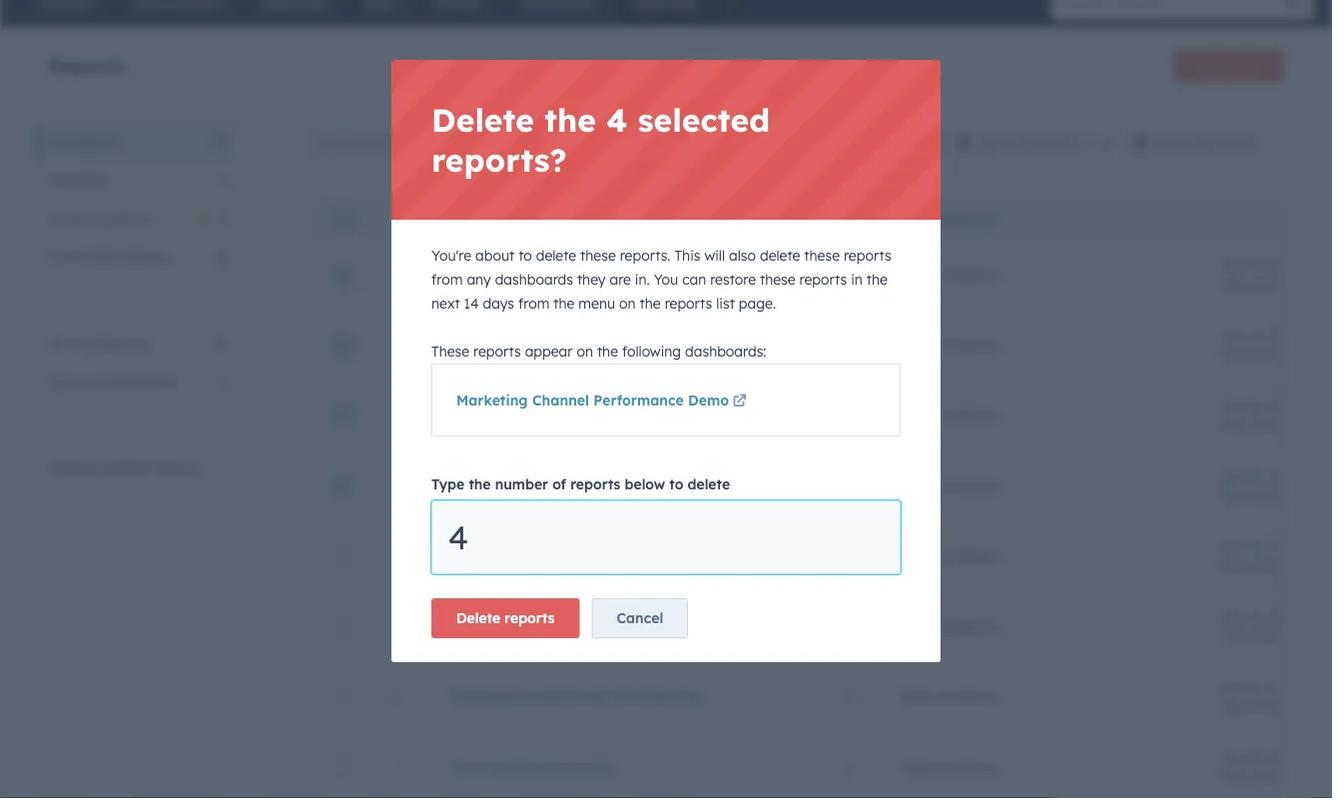 Task type: locate. For each thing, give the bounding box(es) containing it.
landing page submission totals
[[452, 407, 676, 424]]

1 vertical spatial social
[[452, 477, 495, 495]]

0 horizontal spatial delete
[[536, 247, 577, 264]]

change
[[582, 210, 636, 228]]

oct inside oct 19, 2023 3:17  ruby anderson
[[1221, 679, 1245, 697]]

these up date
[[805, 247, 840, 264]]

5 3:05 from the top
[[1306, 609, 1333, 626]]

delete up the opened,
[[536, 247, 577, 264]]

14
[[464, 295, 479, 312]]

4 3:05 from the top
[[1306, 538, 1333, 556]]

0 horizontal spatial selected
[[413, 212, 460, 227]]

1 vertical spatial clicks
[[475, 618, 514, 635]]

these up page.
[[760, 271, 796, 288]]

from down dashboards
[[518, 295, 550, 312]]

2 0 from the top
[[219, 209, 228, 226]]

page.
[[739, 295, 776, 312]]

4 ruby anderson from the top
[[902, 477, 1001, 495]]

1 vertical spatial --
[[1062, 618, 1073, 635]]

2 19, from the top
[[1249, 327, 1266, 344]]

1 button for form submission totals
[[846, 759, 854, 776]]

2 vertical spatial 23
[[213, 335, 228, 352]]

reports right deleted on the left
[[155, 460, 202, 477]]

5 2023 from the top
[[1270, 538, 1302, 556]]

6 oct from the top
[[1221, 609, 1245, 626]]

8 ruby anderson from the top
[[902, 759, 1001, 776]]

2 -- from the top
[[1062, 618, 1073, 635]]

by right of
[[587, 477, 604, 495]]

ruby anderson for social clicks by network
[[902, 336, 1001, 354]]

2023 inside oct 19, 2023 3:17  ruby anderson
[[1270, 679, 1302, 697]]

3 oct 19, 2023 3:05  ruby anderson from the top
[[1221, 468, 1333, 502]]

2 vertical spatial delete
[[457, 609, 501, 627]]

can
[[683, 271, 707, 288]]

0 horizontal spatial mm/dd/yyyy text field
[[948, 131, 1091, 156]]

2023 for ad clicks by social network
[[1270, 609, 1302, 626]]

opened,
[[533, 266, 589, 283]]

on inside you're about to delete these reports. this will also delete these reports from any dashboards they are in. you can restore these reports in the next 14 days from the menu on the reports list page.
[[620, 295, 636, 312]]

0 vertical spatial on
[[620, 295, 636, 312]]

delete right below
[[688, 476, 730, 493]]

1 0 from the top
[[219, 171, 228, 188]]

0 vertical spatial 0
[[219, 171, 228, 188]]

5 19, from the top
[[1249, 538, 1266, 556]]

network for social clicks by network
[[564, 336, 621, 354]]

anyone button
[[759, 129, 825, 157]]

0 horizontal spatial email
[[528, 688, 567, 706]]

5 1 button from the top
[[846, 759, 854, 776]]

marketing
[[457, 391, 528, 409], [452, 688, 524, 706]]

1 vertical spatial 4
[[402, 212, 410, 227]]

4 selected
[[402, 212, 460, 227]]

reports left in
[[800, 271, 848, 288]]

23
[[213, 133, 228, 150], [213, 248, 228, 265], [213, 335, 228, 352]]

1 oct from the top
[[1221, 257, 1245, 274]]

19,
[[1249, 257, 1266, 274], [1249, 327, 1266, 344], [1249, 397, 1266, 415], [1249, 468, 1266, 485], [1249, 538, 1266, 556], [1249, 609, 1266, 626], [1249, 679, 1266, 697], [1249, 750, 1266, 767]]

page
[[514, 407, 549, 424]]

email down 'also'
[[726, 266, 765, 283]]

2 social from the top
[[452, 477, 495, 495]]

3:05 for landing page submission totals
[[1306, 397, 1333, 415]]

2 vertical spatial network
[[585, 618, 642, 635]]

1 vertical spatial dashboards
[[97, 373, 177, 390]]

change owner button
[[561, 210, 683, 228]]

6 19, from the top
[[1249, 609, 1266, 626]]

1 for network
[[846, 477, 854, 495]]

form
[[452, 759, 489, 776]]

0 horizontal spatial on
[[77, 373, 93, 390]]

3:05 for social interactions by network
[[1306, 468, 1333, 485]]

reports right these
[[474, 343, 521, 360]]

these
[[432, 343, 470, 360]]

0 vertical spatial marketing
[[457, 391, 528, 409]]

1 -- from the top
[[1062, 336, 1073, 354]]

4 left any
[[607, 100, 628, 140]]

on right the appear
[[577, 343, 593, 360]]

3 ruby anderson from the top
[[902, 407, 1001, 424]]

by up channel
[[542, 336, 559, 354]]

the
[[545, 100, 596, 140], [867, 271, 888, 288], [554, 295, 575, 312], [640, 295, 661, 312], [597, 343, 619, 360], [469, 476, 491, 493]]

email
[[452, 266, 492, 283]]

network
[[564, 336, 621, 354], [608, 477, 665, 495], [585, 618, 642, 635]]

6 2023 from the top
[[1270, 609, 1302, 626]]

by
[[705, 266, 722, 283], [542, 336, 559, 354], [587, 477, 604, 495], [518, 618, 535, 635], [615, 688, 632, 706]]

oct 19, 2023 3:05  ruby anderson for social interactions by network
[[1221, 468, 1333, 502]]

1 vertical spatial submission
[[493, 759, 571, 776]]

6 oct 19, 2023 3:05  ruby anderson from the top
[[1221, 750, 1333, 784]]

2 horizontal spatial 4
[[607, 100, 628, 140]]

oct for form submission totals
[[1221, 750, 1245, 767]]

3:05 for form submission totals
[[1306, 750, 1333, 767]]

3 1 from the top
[[846, 548, 854, 565]]

dashboards:
[[685, 343, 767, 360]]

19, for marketing email totals by open rate
[[1249, 679, 1266, 697]]

2023 for social interactions by network
[[1270, 468, 1302, 485]]

social down 14 on the top
[[452, 336, 495, 354]]

1 button for email sent, opened, and click totals by email send date
[[846, 266, 854, 283]]

0 vertical spatial --
[[1062, 336, 1073, 354]]

0 vertical spatial delete
[[432, 100, 534, 140]]

3 2023 from the top
[[1270, 397, 1302, 415]]

on
[[48, 335, 67, 352]]

1 3:05 from the top
[[1306, 327, 1333, 344]]

reports
[[72, 133, 119, 150], [103, 209, 150, 227], [844, 247, 892, 264], [800, 271, 848, 288], [665, 295, 713, 312], [474, 343, 521, 360], [155, 460, 202, 477], [571, 476, 621, 493], [505, 609, 555, 627]]

0 vertical spatial 23
[[213, 133, 228, 150]]

1
[[846, 266, 854, 283], [846, 477, 854, 495], [846, 548, 854, 565], [846, 688, 854, 706], [846, 759, 854, 776]]

the down the opened,
[[554, 295, 575, 312]]

1 social from the top
[[452, 336, 495, 354]]

1 vertical spatial 23
[[213, 248, 228, 265]]

create report link
[[1175, 50, 1285, 82]]

manage access
[[724, 210, 831, 228]]

19, inside oct 19, 2023 3:17  ruby anderson
[[1249, 679, 1266, 697]]

contact
[[487, 548, 540, 565]]

2 3:05 from the top
[[1306, 397, 1333, 415]]

delete
[[536, 247, 577, 264], [760, 247, 801, 264], [688, 476, 730, 493]]

5 ruby anderson from the top
[[902, 548, 1001, 565]]

8 19, from the top
[[1249, 750, 1266, 767]]

4 2023 from the top
[[1270, 468, 1302, 485]]

8 2023 from the top
[[1270, 750, 1302, 767]]

1 1 from the top
[[846, 266, 854, 283]]

1 horizontal spatial mm/dd/yyyy text field
[[1124, 131, 1267, 156]]

0 vertical spatial email
[[726, 266, 765, 283]]

selected inside delete the 4 selected reports?
[[638, 100, 770, 140]]

1 vertical spatial delete
[[497, 210, 541, 228]]

2 vertical spatial 0
[[219, 373, 228, 390]]

5 oct 19, 2023 3:05  ruby anderson from the top
[[1221, 609, 1333, 643]]

7 ruby anderson from the top
[[902, 688, 1001, 706]]

dashboards down on dashboards
[[97, 373, 177, 390]]

1 horizontal spatial email
[[726, 266, 765, 283]]

my
[[48, 133, 68, 150]]

dashboards up not on dashboards
[[71, 335, 151, 352]]

7 oct from the top
[[1221, 679, 1245, 697]]

--
[[1062, 336, 1073, 354], [1062, 618, 1073, 635]]

the inside delete the 4 selected reports?
[[545, 100, 596, 140]]

clicks down days
[[499, 336, 538, 354]]

saved
[[48, 248, 89, 265]]

delete inside button
[[457, 609, 501, 627]]

1 vertical spatial 0
[[219, 209, 228, 226]]

to
[[1101, 134, 1114, 151], [904, 210, 918, 228], [519, 247, 532, 264], [670, 476, 684, 493]]

1 mm/dd/yyyy text field from the left
[[948, 131, 1091, 156]]

date
[[807, 266, 839, 283]]

delete for delete reports
[[457, 609, 501, 627]]

ruby anderson for new contact conversions from ads
[[902, 548, 1001, 565]]

1 2023 from the top
[[1270, 257, 1302, 274]]

19, for social interactions by network
[[1249, 468, 1266, 485]]

oct 19, 2023 3:05  ruby anderson for form submission totals
[[1221, 750, 1333, 784]]

0 vertical spatial 4
[[607, 100, 628, 140]]

2 oct 19, 2023 3:05  ruby anderson from the top
[[1221, 397, 1333, 432]]

MM/DD/YYYY text field
[[948, 131, 1091, 156], [1124, 131, 1267, 156]]

ruby anderson
[[902, 266, 1001, 283], [902, 336, 1001, 354], [902, 407, 1001, 424], [902, 477, 1001, 495], [902, 548, 1001, 565], [902, 618, 1001, 635], [902, 688, 1001, 706], [902, 759, 1001, 776]]

are
[[610, 271, 631, 288]]

2 23 from the top
[[213, 248, 228, 265]]

not on dashboards
[[48, 373, 177, 390]]

the left any
[[545, 100, 596, 140]]

delete
[[432, 100, 534, 140], [497, 210, 541, 228], [457, 609, 501, 627]]

0 vertical spatial social
[[452, 336, 495, 354]]

you
[[654, 271, 679, 288]]

type
[[432, 476, 465, 493]]

marketing channel performance demo
[[457, 391, 730, 409]]

1 button for new contact conversions from ads
[[846, 548, 854, 565]]

1 23 from the top
[[213, 133, 228, 150]]

network right social
[[585, 618, 642, 635]]

open
[[637, 688, 672, 706]]

delete inside delete the 4 selected reports?
[[432, 100, 534, 140]]

1 1 button from the top
[[846, 266, 854, 283]]

link opens in a new window image
[[733, 395, 747, 409]]

1 19, from the top
[[1249, 257, 1266, 274]]

0 vertical spatial clicks
[[499, 336, 538, 354]]

0 vertical spatial network
[[564, 336, 621, 354]]

4 oct from the top
[[1221, 468, 1245, 485]]

clicks for ad
[[475, 618, 514, 635]]

by for ad clicks by social network
[[518, 618, 535, 635]]

3:05 for new contact conversions from ads
[[1306, 538, 1333, 556]]

1 ruby anderson from the top
[[902, 266, 1001, 283]]

4 inside delete the 4 selected reports?
[[607, 100, 628, 140]]

these up and
[[581, 247, 616, 264]]

4 1 from the top
[[846, 688, 854, 706]]

0 vertical spatial selected
[[638, 100, 770, 140]]

network down the "menu"
[[564, 336, 621, 354]]

anderson inside 'oct 19, 2023 3:15  ruby anderson'
[[1253, 276, 1307, 291]]

4
[[607, 100, 628, 140], [402, 212, 410, 227], [449, 518, 468, 558]]

selected down reports banner
[[638, 100, 770, 140]]

on down are
[[620, 295, 636, 312]]

2 oct from the top
[[1221, 327, 1245, 344]]

2 horizontal spatial these
[[805, 247, 840, 264]]

marketing up form
[[452, 688, 524, 706]]

23 for my reports
[[213, 133, 228, 150]]

4 down type
[[449, 518, 468, 558]]

6 3:05 from the top
[[1306, 750, 1333, 767]]

send
[[770, 266, 802, 283]]

2023 for form submission totals
[[1270, 750, 1302, 767]]

1 for from
[[846, 548, 854, 565]]

the right type
[[469, 476, 491, 493]]

on right not
[[77, 373, 93, 390]]

you're about to delete these reports. this will also delete these reports from any dashboards they are in. you can restore these reports in the next 14 days from the menu on the reports list page.
[[432, 247, 892, 312]]

new
[[452, 548, 483, 565]]

2 1 from the top
[[846, 477, 854, 495]]

4 down search reports search box
[[402, 212, 410, 227]]

19, for form submission totals
[[1249, 750, 1266, 767]]

3 0 from the top
[[219, 373, 228, 390]]

by for social interactions by network
[[587, 477, 604, 495]]

1 vertical spatial network
[[608, 477, 665, 495]]

social for social interactions by network
[[452, 477, 495, 495]]

1 oct 19, 2023 3:05  ruby anderson from the top
[[1221, 327, 1333, 361]]

1 horizontal spatial 4
[[449, 518, 468, 558]]

3 3:05 from the top
[[1306, 468, 1333, 485]]

ruby
[[902, 266, 935, 283], [1221, 276, 1250, 291], [902, 336, 935, 354], [1221, 346, 1250, 361], [902, 407, 935, 424], [1221, 417, 1250, 432], [902, 477, 935, 495], [1221, 487, 1250, 502], [902, 548, 935, 565], [1221, 558, 1250, 573], [902, 618, 935, 635], [1221, 628, 1250, 643], [902, 688, 935, 706], [1221, 699, 1250, 714], [902, 759, 935, 776], [1221, 769, 1250, 784]]

clicks right ad on the left of the page
[[475, 618, 514, 635]]

manage
[[724, 210, 781, 228]]

ruby anderson for form submission totals
[[902, 759, 1001, 776]]

1 vertical spatial email
[[528, 688, 567, 706]]

library
[[128, 248, 170, 265]]

0 vertical spatial submission
[[554, 407, 632, 424]]

mm/dd/yyyy text field down create
[[1124, 131, 1267, 156]]

selected up you're
[[413, 212, 460, 227]]

change owner
[[582, 210, 683, 228]]

ruby inside oct 19, 2023 3:17  ruby anderson
[[1221, 699, 1250, 714]]

email down 'ad clicks by social network' at the bottom left of page
[[528, 688, 567, 706]]

reports.
[[620, 247, 671, 264]]

3 oct from the top
[[1221, 397, 1245, 415]]

anderson inside oct 19, 2023 3:17  ruby anderson
[[1253, 699, 1307, 714]]

dashboard:
[[556, 134, 632, 151]]

1 vertical spatial marketing
[[452, 688, 524, 706]]

ruby anderson for email sent, opened, and click totals by email send date
[[902, 266, 1001, 283]]

marketing down these
[[457, 391, 528, 409]]

from
[[93, 248, 124, 265], [432, 271, 463, 288], [518, 295, 550, 312], [632, 548, 665, 565]]

social left number
[[452, 477, 495, 495]]

on
[[620, 295, 636, 312], [577, 343, 593, 360], [77, 373, 93, 390]]

7 2023 from the top
[[1270, 679, 1302, 697]]

2 2023 from the top
[[1270, 327, 1302, 344]]

2 1 button from the top
[[846, 477, 854, 495]]

3 1 button from the top
[[846, 548, 854, 565]]

and
[[593, 266, 620, 283]]

email
[[726, 266, 765, 283], [528, 688, 567, 706]]

delete the 4 selected reports?
[[432, 100, 770, 180]]

oct for new contact conversions from ads
[[1221, 538, 1245, 556]]

delete for delete the 4 selected reports?
[[432, 100, 534, 140]]

new contact conversions from ads
[[452, 548, 694, 565]]

2023
[[1270, 257, 1302, 274], [1270, 327, 1302, 344], [1270, 397, 1302, 415], [1270, 468, 1302, 485], [1270, 538, 1302, 556], [1270, 609, 1302, 626], [1270, 679, 1302, 697], [1270, 750, 1302, 767]]

19, for social clicks by network
[[1249, 327, 1266, 344]]

1 vertical spatial on
[[577, 343, 593, 360]]

social
[[540, 618, 580, 635]]

totals left demo
[[636, 407, 676, 424]]

next
[[432, 295, 460, 312]]

19, inside 'oct 19, 2023 3:15  ruby anderson'
[[1249, 257, 1266, 274]]

4 oct 19, 2023 3:05  ruby anderson from the top
[[1221, 538, 1333, 573]]

reports down the can
[[665, 295, 713, 312]]

3 19, from the top
[[1249, 397, 1266, 415]]

delete up send
[[760, 247, 801, 264]]

4 19, from the top
[[1249, 468, 1266, 485]]

conversions
[[544, 548, 627, 565]]

0 horizontal spatial these
[[581, 247, 616, 264]]

totals
[[661, 266, 701, 283], [636, 407, 676, 424], [571, 688, 611, 706], [575, 759, 615, 776]]

0 vertical spatial dashboards
[[71, 335, 151, 352]]

any button
[[640, 129, 681, 157]]

2 horizontal spatial on
[[620, 295, 636, 312]]

marketing for marketing channel performance demo
[[457, 391, 528, 409]]

also
[[729, 247, 756, 264]]

3 23 from the top
[[213, 335, 228, 352]]

network up the 4 text field
[[608, 477, 665, 495]]

1 horizontal spatial selected
[[638, 100, 770, 140]]

1 button
[[846, 266, 854, 283], [846, 477, 854, 495], [846, 548, 854, 565], [846, 688, 854, 706], [846, 759, 854, 776]]

selected
[[638, 100, 770, 140], [413, 212, 460, 227]]

by left open
[[615, 688, 632, 706]]

2 ruby anderson from the top
[[902, 336, 1001, 354]]

mm/dd/yyyy text field up dashboard
[[948, 131, 1091, 156]]

from down custom reports
[[93, 248, 124, 265]]

8 oct from the top
[[1221, 750, 1245, 767]]

0 horizontal spatial 4
[[402, 212, 410, 227]]

by left social
[[518, 618, 535, 635]]

4 1 button from the top
[[846, 688, 854, 706]]

2 vertical spatial 4
[[449, 518, 468, 558]]

reports down contact
[[505, 609, 555, 627]]

oct for marketing email totals by open rate
[[1221, 679, 1245, 697]]

oct 19, 2023 3:05  ruby anderson for new contact conversions from ads
[[1221, 538, 1333, 573]]

7 19, from the top
[[1249, 679, 1266, 697]]

6 ruby anderson from the top
[[902, 618, 1001, 635]]

social clicks by network button
[[452, 336, 754, 354]]

23 for on dashboards
[[213, 335, 228, 352]]

5 oct from the top
[[1221, 538, 1245, 556]]

any
[[467, 271, 491, 288]]

19, for new contact conversions from ads
[[1249, 538, 1266, 556]]

they
[[577, 271, 606, 288]]

in
[[851, 271, 863, 288]]



Task type: describe. For each thing, give the bounding box(es) containing it.
favorites
[[48, 171, 109, 188]]

add
[[872, 210, 900, 228]]

social for social clicks by network
[[452, 336, 495, 354]]

click
[[625, 266, 657, 283]]

create report
[[1192, 58, 1268, 73]]

ad clicks by social network
[[452, 618, 642, 635]]

performance
[[594, 391, 684, 409]]

totals down this
[[661, 266, 701, 283]]

0 for favorites
[[219, 171, 228, 188]]

oct 19, 2023 3:05  ruby anderson for social clicks by network
[[1221, 327, 1333, 361]]

email sent, opened, and click totals by email send date 1
[[452, 266, 854, 283]]

3:17
[[1306, 679, 1330, 697]]

clicks for social
[[499, 336, 538, 354]]

ads
[[669, 548, 694, 565]]

1 button for social interactions by network
[[846, 477, 854, 495]]

network for social interactions by network
[[608, 477, 665, 495]]

menu
[[579, 295, 616, 312]]

restore deleted reports button
[[36, 450, 240, 488]]

oct for landing page submission totals
[[1221, 397, 1245, 415]]

3:05 for ad clicks by social network
[[1306, 609, 1333, 626]]

below
[[625, 476, 666, 493]]

owner:
[[705, 134, 751, 151]]

1 horizontal spatial on
[[577, 343, 593, 360]]

social clicks by network
[[452, 336, 621, 354]]

you're
[[432, 247, 472, 264]]

3:15
[[1306, 257, 1331, 274]]

any
[[640, 134, 667, 151]]

1 horizontal spatial delete
[[688, 476, 730, 493]]

oct for ad clicks by social network
[[1221, 609, 1245, 626]]

rate
[[676, 688, 704, 706]]

deleted
[[102, 460, 151, 477]]

form submission totals
[[452, 759, 615, 776]]

from up next
[[432, 271, 463, 288]]

1 horizontal spatial these
[[760, 271, 796, 288]]

restore
[[711, 271, 756, 288]]

about
[[476, 247, 515, 264]]

from left ads
[[632, 548, 665, 565]]

totals left open
[[571, 688, 611, 706]]

landing
[[452, 407, 509, 424]]

these reports appear on the following dashboards:
[[432, 343, 767, 360]]

by down will
[[705, 266, 722, 283]]

totals down marketing email totals by open rate button at bottom
[[575, 759, 615, 776]]

reports banner
[[48, 44, 1285, 82]]

2023 for marketing email totals by open rate
[[1270, 679, 1302, 697]]

ruby anderson for landing page submission totals
[[902, 407, 1001, 424]]

custom
[[48, 209, 99, 227]]

restore deleted reports
[[48, 460, 202, 477]]

ruby anderson for ad clicks by social network
[[902, 618, 1001, 635]]

reports right of
[[571, 476, 621, 493]]

5 1 from the top
[[846, 759, 854, 776]]

on dashboards
[[48, 335, 151, 352]]

1 for by
[[846, 688, 854, 706]]

1 vertical spatial selected
[[413, 212, 460, 227]]

access
[[785, 210, 831, 228]]

the down in.
[[640, 295, 661, 312]]

reports up saved from library
[[103, 209, 150, 227]]

Type the number of reports below to delete text field
[[432, 501, 901, 575]]

2023 inside 'oct 19, 2023 3:15  ruby anderson'
[[1270, 257, 1302, 274]]

-- for social clicks by network
[[1062, 336, 1073, 354]]

add to dashboard button
[[851, 210, 998, 228]]

2 vertical spatial on
[[77, 373, 93, 390]]

not
[[48, 373, 73, 390]]

demo
[[689, 391, 730, 409]]

Search reports search field
[[308, 123, 544, 163]]

number
[[495, 476, 549, 493]]

oct for social interactions by network
[[1221, 468, 1245, 485]]

updated:
[[881, 134, 940, 151]]

4 for 4 selected
[[402, 212, 410, 227]]

by for social clicks by network
[[542, 336, 559, 354]]

4 for 4
[[449, 518, 468, 558]]

to inside you're about to delete these reports. this will also delete these reports from any dashboards they are in. you can restore these reports in the next 14 days from the menu on the reports list page.
[[519, 247, 532, 264]]

oct 19, 2023 3:05  ruby anderson for landing page submission totals
[[1221, 397, 1333, 432]]

cancel
[[617, 609, 664, 627]]

cancel button
[[592, 598, 689, 638]]

23 for saved from library
[[213, 248, 228, 265]]

following
[[622, 343, 682, 360]]

new contact conversions from ads button
[[452, 548, 754, 565]]

list
[[717, 295, 735, 312]]

email sent, opened, and click totals by email send date button
[[452, 266, 839, 283]]

search image
[[1287, 0, 1305, 12]]

type the number of reports below to delete
[[432, 476, 730, 493]]

appear
[[525, 343, 573, 360]]

this
[[675, 247, 701, 264]]

last updated:
[[849, 134, 940, 151]]

manage access button
[[703, 210, 831, 228]]

restore
[[48, 460, 98, 477]]

Search HubSpot search field
[[1052, 0, 1297, 20]]

oct 19, 2023 3:05  ruby anderson for ad clicks by social network
[[1221, 609, 1333, 643]]

reports right my
[[72, 133, 119, 150]]

will
[[705, 247, 725, 264]]

create
[[1192, 58, 1230, 73]]

ruby anderson for social interactions by network
[[902, 477, 1001, 495]]

my reports
[[48, 133, 119, 150]]

ruby anderson for marketing email totals by open rate
[[902, 688, 1001, 706]]

social interactions by network button
[[452, 477, 754, 495]]

ruby inside 'oct 19, 2023 3:15  ruby anderson'
[[1221, 276, 1250, 291]]

2023 for social clicks by network
[[1270, 327, 1302, 344]]

2023 for landing page submission totals
[[1270, 397, 1302, 415]]

2 mm/dd/yyyy text field from the left
[[1124, 131, 1267, 156]]

3:05 for social clicks by network
[[1306, 327, 1333, 344]]

delete for delete
[[497, 210, 541, 228]]

2 horizontal spatial delete
[[760, 247, 801, 264]]

ad clicks by social network button
[[452, 618, 754, 635]]

0 for not on dashboards
[[219, 373, 228, 390]]

reports
[[48, 52, 126, 77]]

19, for ad clicks by social network
[[1249, 609, 1266, 626]]

social interactions by network
[[452, 477, 665, 495]]

of
[[553, 476, 567, 493]]

19, for landing page submission totals
[[1249, 397, 1266, 415]]

custom reports
[[48, 209, 150, 227]]

report
[[1233, 58, 1268, 73]]

oct 19, 2023 3:15  ruby anderson
[[1221, 257, 1333, 291]]

marketing for marketing email totals by open rate
[[452, 688, 524, 706]]

last
[[849, 134, 877, 151]]

ad
[[452, 618, 471, 635]]

delete button
[[476, 210, 541, 228]]

marketing channel performance demo link
[[457, 391, 751, 409]]

reports?
[[432, 140, 567, 180]]

delete reports
[[457, 609, 555, 627]]

sent,
[[496, 266, 529, 283]]

oct inside 'oct 19, 2023 3:15  ruby anderson'
[[1221, 257, 1245, 274]]

the left following in the top of the page
[[597, 343, 619, 360]]

-- for ad clicks by social network
[[1062, 618, 1073, 635]]

interactions
[[499, 477, 582, 495]]

in.
[[635, 271, 650, 288]]

add to dashboard
[[872, 210, 998, 228]]

the right in
[[867, 271, 888, 288]]

marketing email totals by open rate
[[452, 688, 704, 706]]

form submission totals button
[[452, 759, 754, 776]]

oct for social clicks by network
[[1221, 327, 1245, 344]]

2023 for new contact conversions from ads
[[1270, 538, 1302, 556]]

reports up in
[[844, 247, 892, 264]]

delete reports button
[[432, 598, 580, 638]]

1 button for marketing email totals by open rate
[[846, 688, 854, 706]]

days
[[483, 295, 515, 312]]

link opens in a new window image
[[733, 395, 747, 409]]



Task type: vqa. For each thing, say whether or not it's contained in the screenshot.
Social clicks by network
yes



